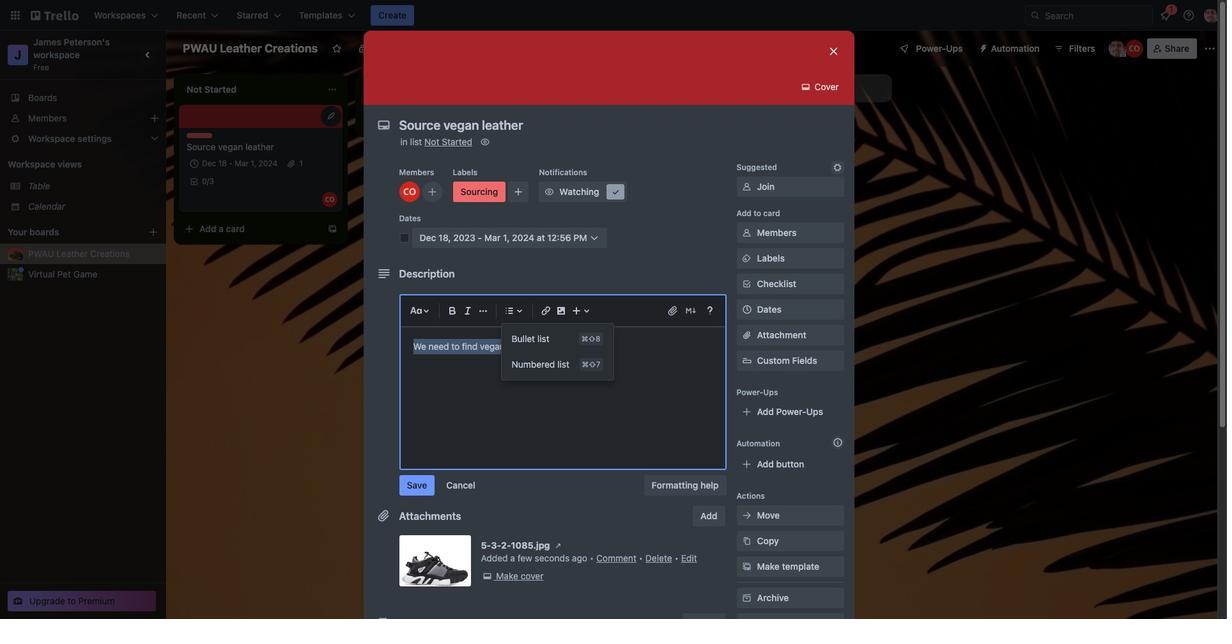 Task type: vqa. For each thing, say whether or not it's contained in the screenshot.
the bottommost sourcing
yes



Task type: locate. For each thing, give the bounding box(es) containing it.
ups
[[947, 43, 964, 54], [764, 388, 779, 397], [807, 406, 824, 417]]

virtual pet game link
[[28, 268, 159, 281]]

1 horizontal spatial james peterson (jamespeterson93) image
[[1205, 8, 1220, 23]]

edit card image
[[326, 111, 336, 121]]

0 vertical spatial sourcing
[[187, 133, 220, 143]]

0 horizontal spatial dec
[[202, 159, 216, 168]]

cover link
[[796, 77, 847, 97]]

dec inside option
[[202, 159, 216, 168]]

0 horizontal spatial power-ups
[[737, 388, 779, 397]]

1 horizontal spatial a
[[400, 116, 405, 127]]

your
[[8, 226, 27, 237]]

1 horizontal spatial sm image
[[800, 81, 813, 93]]

group containing bullet list
[[502, 326, 614, 377]]

vegan up dec 18 - mar 1, 2024 option
[[218, 141, 243, 152]]

dec inside button
[[420, 232, 436, 243]]

sm image right power-ups button
[[974, 38, 992, 56]]

show menu image
[[1204, 42, 1217, 55]]

1 horizontal spatial dec
[[420, 232, 436, 243]]

we
[[413, 341, 427, 352]]

leather up numbered
[[507, 341, 536, 352]]

0 vertical spatial pwau leather creations
[[183, 42, 318, 55]]

0 horizontal spatial labels
[[453, 168, 478, 177]]

pm
[[574, 232, 587, 243]]

None text field
[[393, 114, 815, 137]]

find
[[462, 341, 478, 352]]

- inside button
[[478, 232, 482, 243]]

sourcing up 18
[[187, 133, 220, 143]]

power- inside button
[[917, 43, 947, 54]]

color: bold red, title: "sourcing" element
[[187, 133, 220, 143], [453, 182, 506, 202]]

ups left automation button
[[947, 43, 964, 54]]

members link up the labels link
[[737, 223, 845, 243]]

1 horizontal spatial pwau leather creations
[[183, 42, 318, 55]]

sm image left the copy
[[741, 535, 754, 547]]

1 vertical spatial add a card
[[200, 223, 245, 234]]

add a card for add a card button associated with create from template… icon
[[200, 223, 245, 234]]

group inside editor toolbar toolbar
[[502, 326, 614, 377]]

1 horizontal spatial -
[[478, 232, 482, 243]]

list right bullet on the left of page
[[538, 333, 550, 344]]

add down 0 / 3 at left
[[200, 223, 216, 234]]

members link
[[0, 108, 166, 129], [737, 223, 845, 243]]

5-
[[481, 540, 491, 551]]

0 horizontal spatial leather
[[246, 141, 274, 152]]

1 vertical spatial labels
[[758, 253, 785, 264]]

0 horizontal spatial sm image
[[741, 535, 754, 547]]

sm image inside move link
[[741, 509, 754, 522]]

members up add members to card image
[[399, 168, 435, 177]]

ups up add power-ups
[[764, 388, 779, 397]]

filters button
[[1051, 38, 1100, 59]]

1 horizontal spatial power-
[[777, 406, 807, 417]]

0 horizontal spatial a
[[219, 223, 224, 234]]

1 vertical spatial ups
[[764, 388, 779, 397]]

1 horizontal spatial make
[[758, 561, 780, 572]]

sm image inside the checklist link
[[741, 278, 754, 290]]

2 vertical spatial power-
[[777, 406, 807, 417]]

creations
[[265, 42, 318, 55], [90, 248, 130, 259]]

save button
[[399, 475, 435, 496]]

1 horizontal spatial vegan
[[480, 341, 505, 352]]

1 horizontal spatial add a card
[[381, 116, 427, 127]]

view markdown image
[[685, 304, 697, 317]]

add a card button for create from template… image
[[361, 111, 504, 132]]

sourcing source vegan leather
[[187, 133, 274, 152]]

1 vertical spatial dec
[[420, 232, 436, 243]]

attach and insert link image
[[667, 304, 680, 317]]

2024 left at
[[512, 232, 535, 243]]

dec left 18
[[202, 159, 216, 168]]

views
[[58, 159, 82, 169]]

sourcing for sourcing
[[461, 186, 498, 197]]

0 vertical spatial card
[[408, 116, 427, 127]]

0 horizontal spatial pwau leather creations
[[28, 248, 130, 259]]

source vegan leather link
[[187, 141, 335, 153]]

add power-ups
[[758, 406, 824, 417]]

create from template… image
[[509, 116, 519, 127]]

sm image inside archive link
[[741, 592, 754, 604]]

0 horizontal spatial automation
[[737, 439, 781, 448]]

sm image right another
[[800, 81, 813, 93]]

christina overa (christinaovera) image left add members to card image
[[399, 182, 420, 202]]

watching button
[[539, 182, 628, 202]]

suggested
[[737, 162, 778, 172]]

add a card button for create from template… icon
[[179, 219, 322, 239]]

formatting
[[652, 480, 699, 491]]

christina overa (christinaovera) image left share button
[[1126, 40, 1144, 58]]

share button
[[1148, 38, 1198, 59]]

at
[[537, 232, 545, 243]]

0 vertical spatial dec
[[202, 159, 216, 168]]

sm image inside "copy" link
[[741, 535, 754, 547]]

add button
[[758, 459, 805, 469]]

make
[[758, 561, 780, 572], [497, 571, 519, 581]]

add inside "button"
[[742, 83, 759, 93]]

dec 18, 2023 - mar 1, 2024 at 12:56 pm
[[420, 232, 587, 243]]

james peterson (jamespeterson93) image right the filters
[[1109, 40, 1127, 58]]

custom
[[758, 355, 790, 366]]

make down added
[[497, 571, 519, 581]]

- right 2023
[[478, 232, 482, 243]]

1 vertical spatial leather
[[507, 341, 536, 352]]

0 vertical spatial dates
[[399, 214, 421, 223]]

join link
[[737, 177, 845, 197]]

sm image inside the labels link
[[741, 252, 754, 265]]

1 vertical spatial leather
[[57, 248, 88, 259]]

sm image inside "make template" link
[[741, 560, 754, 573]]

card for create from template… image
[[408, 116, 427, 127]]

0 horizontal spatial 2024
[[259, 159, 278, 168]]

add
[[742, 83, 759, 93], [381, 116, 398, 127], [737, 209, 752, 218], [200, 223, 216, 234], [758, 406, 775, 417], [758, 459, 775, 469], [701, 510, 718, 521]]

numbered list
[[512, 359, 570, 370]]

0 vertical spatial -
[[229, 159, 233, 168]]

mar inside button
[[485, 232, 501, 243]]

labels down started
[[453, 168, 478, 177]]

star or unstar board image
[[332, 43, 342, 54]]

image image
[[554, 303, 569, 319]]

1 vertical spatial members link
[[737, 223, 845, 243]]

2 vertical spatial ups
[[807, 406, 824, 417]]

1
[[299, 159, 303, 168]]

-
[[229, 159, 233, 168], [478, 232, 482, 243]]

open information menu image
[[1183, 9, 1196, 22]]

list for in list not started
[[410, 136, 422, 147]]

labels up checklist
[[758, 253, 785, 264]]

1 vertical spatial sm image
[[800, 81, 813, 93]]

0 horizontal spatial members link
[[0, 108, 166, 129]]

0 vertical spatial 1,
[[251, 159, 257, 168]]

card
[[408, 116, 427, 127], [764, 209, 781, 218], [226, 223, 245, 234]]

add power-ups link
[[737, 402, 845, 422]]

creations up virtual pet game link
[[90, 248, 130, 259]]

members down boards
[[28, 113, 67, 123]]

2 horizontal spatial sm image
[[974, 38, 992, 56]]

template
[[783, 561, 820, 572]]

members down add to card
[[758, 227, 797, 238]]

leather inside main content area, start typing to enter text. text box
[[507, 341, 536, 352]]

pwau leather creations
[[183, 42, 318, 55], [28, 248, 130, 259]]

make template link
[[737, 556, 845, 577]]

members link down boards
[[0, 108, 166, 129]]

add a card button
[[361, 111, 504, 132], [179, 219, 322, 239]]

more formatting image
[[476, 303, 491, 319]]

0 horizontal spatial ups
[[764, 388, 779, 397]]

2 horizontal spatial card
[[764, 209, 781, 218]]

- right 18
[[229, 159, 233, 168]]

few
[[518, 553, 533, 563]]

list right 'in' at top left
[[410, 136, 422, 147]]

list down expand
[[558, 359, 570, 370]]

1 horizontal spatial sourcing
[[461, 186, 498, 197]]

sourcing right add members to card image
[[461, 186, 498, 197]]

2 horizontal spatial power-
[[917, 43, 947, 54]]

to
[[754, 209, 762, 218], [452, 341, 460, 352], [538, 341, 546, 352], [68, 595, 76, 606]]

leather up dec 18 - mar 1, 2024
[[246, 141, 274, 152]]

leather inside board name text field
[[220, 42, 262, 55]]

1085.jpg
[[511, 540, 550, 551]]

formatting help link
[[644, 475, 727, 496]]

1 horizontal spatial creations
[[265, 42, 318, 55]]

0 horizontal spatial sourcing
[[187, 133, 220, 143]]

power-
[[917, 43, 947, 54], [737, 388, 764, 397], [777, 406, 807, 417]]

james peterson (jamespeterson93) image
[[1205, 8, 1220, 23], [1109, 40, 1127, 58]]

mar right 18
[[235, 159, 249, 168]]

0 vertical spatial mar
[[235, 159, 249, 168]]

vegan right find on the left bottom of page
[[480, 341, 505, 352]]

add a card down the 3
[[200, 223, 245, 234]]

2 horizontal spatial ups
[[947, 43, 964, 54]]

add left another
[[742, 83, 759, 93]]

1 horizontal spatial dates
[[758, 304, 782, 315]]

0 vertical spatial color: bold red, title: "sourcing" element
[[187, 133, 220, 143]]

add a card button down the 3
[[179, 219, 322, 239]]

virtual pet game
[[28, 269, 98, 279]]

0 vertical spatial a
[[400, 116, 405, 127]]

your boards
[[8, 226, 59, 237]]

0 vertical spatial leather
[[220, 42, 262, 55]]

edit link
[[682, 553, 698, 563]]

0 horizontal spatial add a card
[[200, 223, 245, 234]]

0 horizontal spatial make
[[497, 571, 519, 581]]

christina overa (christinaovera) image up create from template… icon
[[322, 192, 338, 207]]

mar inside option
[[235, 159, 249, 168]]

color: bold red, title: "sourcing" element up 18
[[187, 133, 220, 143]]

2 horizontal spatial members
[[758, 227, 797, 238]]

0 horizontal spatial creations
[[90, 248, 130, 259]]

0 vertical spatial labels
[[453, 168, 478, 177]]

1 notification image
[[1159, 8, 1174, 23]]

make down the copy
[[758, 561, 780, 572]]

2024 down source vegan leather "link"
[[259, 159, 278, 168]]

bullet list
[[512, 333, 550, 344]]

1 horizontal spatial mar
[[485, 232, 501, 243]]

make cover link
[[481, 570, 544, 583]]

Mark due date as complete checkbox
[[399, 233, 410, 243]]

watching
[[560, 186, 600, 197]]

1 horizontal spatial ups
[[807, 406, 824, 417]]

sm image inside join link
[[741, 180, 754, 193]]

labels
[[453, 168, 478, 177], [758, 253, 785, 264]]

automation button
[[974, 38, 1048, 59]]

started
[[442, 136, 473, 147]]

dec
[[202, 159, 216, 168], [420, 232, 436, 243]]

color: bold red, title: "sourcing" element right add members to card image
[[453, 182, 506, 202]]

ups down the fields
[[807, 406, 824, 417]]

primary element
[[0, 0, 1228, 31]]

members
[[28, 113, 67, 123], [399, 168, 435, 177], [758, 227, 797, 238]]

christina overa (christinaovera) image
[[1126, 40, 1144, 58], [399, 182, 420, 202], [322, 192, 338, 207]]

table link
[[28, 180, 159, 193]]

Main content area, start typing to enter text. text field
[[413, 339, 713, 377]]

sm image for join
[[741, 180, 754, 193]]

1 horizontal spatial members
[[399, 168, 435, 177]]

0 vertical spatial sm image
[[974, 38, 992, 56]]

bullet
[[512, 333, 535, 344]]

to down join
[[754, 209, 762, 218]]

0 vertical spatial 2024
[[259, 159, 278, 168]]

list inside "button"
[[796, 83, 809, 93]]

group
[[502, 326, 614, 377]]

1 horizontal spatial power-ups
[[917, 43, 964, 54]]

creations left star or unstar board image
[[265, 42, 318, 55]]

pwau
[[183, 42, 217, 55], [28, 248, 54, 259]]

make inside "link"
[[497, 571, 519, 581]]

attachments
[[399, 510, 462, 522]]

james peterson's workspace link
[[33, 36, 112, 60]]

1 vertical spatial 2024
[[512, 232, 535, 243]]

1 vertical spatial a
[[219, 223, 224, 234]]

vegan inside main content area, start typing to enter text. text box
[[480, 341, 505, 352]]

0 horizontal spatial members
[[28, 113, 67, 123]]

1 vertical spatial add a card button
[[179, 219, 322, 239]]

1 horizontal spatial add a card button
[[361, 111, 504, 132]]

1 horizontal spatial pwau
[[183, 42, 217, 55]]

james peterson (jamespeterson93) image right open information menu icon
[[1205, 8, 1220, 23]]

add to card
[[737, 209, 781, 218]]

list for numbered list
[[558, 359, 570, 370]]

1 horizontal spatial automation
[[992, 43, 1040, 54]]

0 vertical spatial ups
[[947, 43, 964, 54]]

1 vertical spatial vegan
[[480, 341, 505, 352]]

1,
[[251, 159, 257, 168], [503, 232, 510, 243]]

power-ups inside button
[[917, 43, 964, 54]]

0 vertical spatial leather
[[246, 141, 274, 152]]

0 vertical spatial automation
[[992, 43, 1040, 54]]

sm image for copy
[[741, 535, 754, 547]]

1 horizontal spatial 2024
[[512, 232, 535, 243]]

pwau inside board name text field
[[183, 42, 217, 55]]

sm image inside automation button
[[974, 38, 992, 56]]

2023
[[454, 232, 476, 243]]

1 vertical spatial 1,
[[503, 232, 510, 243]]

1, down source vegan leather "link"
[[251, 159, 257, 168]]

james peterson's workspace free
[[33, 36, 112, 72]]

0 horizontal spatial pwau
[[28, 248, 54, 259]]

sourcing inside sourcing source vegan leather
[[187, 133, 220, 143]]

1, inside dec 18 - mar 1, 2024 option
[[251, 159, 257, 168]]

add right edit card icon
[[381, 116, 398, 127]]

sm image
[[479, 136, 492, 148], [832, 161, 845, 174], [741, 180, 754, 193], [543, 185, 556, 198], [610, 185, 623, 198], [741, 226, 754, 239], [741, 252, 754, 265], [741, 278, 754, 290], [741, 509, 754, 522], [552, 539, 565, 552], [741, 560, 754, 573], [481, 570, 494, 583], [741, 592, 754, 604]]

add a card button up not
[[361, 111, 504, 132]]

join
[[758, 181, 775, 192]]

1 horizontal spatial card
[[408, 116, 427, 127]]

mar right 2023
[[485, 232, 501, 243]]

actions
[[737, 491, 766, 501]]

dec left 18,
[[420, 232, 436, 243]]

0 vertical spatial add a card
[[381, 116, 427, 127]]

attachment button
[[737, 325, 845, 345]]

add another list button
[[719, 74, 893, 102]]

Search field
[[1041, 6, 1153, 25]]

edit
[[682, 553, 698, 563]]

1 vertical spatial pwau leather creations
[[28, 248, 130, 259]]

0 horizontal spatial christina overa (christinaovera) image
[[322, 192, 338, 207]]

0 horizontal spatial mar
[[235, 159, 249, 168]]

automation down search icon
[[992, 43, 1040, 54]]

add members to card image
[[428, 185, 438, 198]]

dates up mark due date as complete option
[[399, 214, 421, 223]]

dates down checklist
[[758, 304, 782, 315]]

creations inside board name text field
[[265, 42, 318, 55]]

1 vertical spatial power-
[[737, 388, 764, 397]]

automation up add button
[[737, 439, 781, 448]]

sm image for labels
[[741, 252, 754, 265]]

list
[[796, 83, 809, 93], [410, 136, 422, 147], [538, 333, 550, 344], [558, 359, 570, 370]]

1 vertical spatial mar
[[485, 232, 501, 243]]

copy
[[758, 535, 780, 546]]

sm image for move
[[741, 509, 754, 522]]

link image
[[538, 303, 554, 319]]

0 vertical spatial pwau
[[183, 42, 217, 55]]

game
[[73, 269, 98, 279]]

2 vertical spatial members
[[758, 227, 797, 238]]

add button
[[693, 506, 726, 526]]

add a card up 'in' at top left
[[381, 116, 427, 127]]

workspace
[[33, 49, 80, 60]]

create
[[379, 10, 407, 20]]

list left cover
[[796, 83, 809, 93]]

sm image for watching
[[543, 185, 556, 198]]

0 vertical spatial add a card button
[[361, 111, 504, 132]]

sm image
[[974, 38, 992, 56], [800, 81, 813, 93], [741, 535, 754, 547]]

make for make template
[[758, 561, 780, 572]]

1 vertical spatial pwau
[[28, 248, 54, 259]]

0 horizontal spatial 1,
[[251, 159, 257, 168]]

dates
[[399, 214, 421, 223], [758, 304, 782, 315]]

0 vertical spatial power-
[[917, 43, 947, 54]]

1, left at
[[503, 232, 510, 243]]



Task type: describe. For each thing, give the bounding box(es) containing it.
0 horizontal spatial leather
[[57, 248, 88, 259]]

archive link
[[737, 588, 845, 608]]

0 horizontal spatial power-
[[737, 388, 764, 397]]

move
[[758, 510, 780, 521]]

add down suggested at right
[[737, 209, 752, 218]]

dates button
[[737, 299, 845, 320]]

sm image for make cover
[[481, 570, 494, 583]]

premium
[[78, 595, 115, 606]]

2 horizontal spatial a
[[511, 553, 515, 563]]

not started link
[[425, 136, 473, 147]]

1 vertical spatial creations
[[90, 248, 130, 259]]

not
[[425, 136, 440, 147]]

1 horizontal spatial labels
[[758, 253, 785, 264]]

sm image for archive
[[741, 592, 754, 604]]

source
[[187, 141, 216, 152]]

add down custom
[[758, 406, 775, 417]]

labels link
[[737, 248, 845, 269]]

custom fields button
[[737, 354, 845, 367]]

save
[[407, 480, 427, 491]]

a for create from template… image
[[400, 116, 405, 127]]

expand
[[549, 341, 579, 352]]

upgrade
[[29, 595, 65, 606]]

add a card for add a card button for create from template… image
[[381, 116, 427, 127]]

ups inside button
[[947, 43, 964, 54]]

added a few seconds ago
[[481, 553, 588, 563]]

add down help
[[701, 510, 718, 521]]

make cover
[[497, 571, 544, 581]]

create from template… image
[[327, 224, 338, 234]]

- inside option
[[229, 159, 233, 168]]

editor toolbar toolbar
[[406, 301, 720, 380]]

upgrade to premium link
[[8, 591, 156, 611]]

share
[[1166, 43, 1190, 54]]

boards
[[28, 92, 57, 103]]

line
[[597, 341, 611, 352]]

1 horizontal spatial christina overa (christinaovera) image
[[399, 182, 420, 202]]

comment link
[[597, 553, 637, 563]]

0 vertical spatial members
[[28, 113, 67, 123]]

a for create from template… icon
[[219, 223, 224, 234]]

search image
[[1031, 10, 1041, 20]]

formatting help
[[652, 480, 719, 491]]

bold ⌘b image
[[445, 303, 460, 319]]

custom fields
[[758, 355, 818, 366]]

create button
[[371, 5, 415, 26]]

leather inside sourcing source vegan leather
[[246, 141, 274, 152]]

pwau leather creations inside board name text field
[[183, 42, 318, 55]]

in list not started
[[401, 136, 473, 147]]

we need to find vegan leather to expand the line
[[413, 341, 611, 352]]

0
[[202, 177, 207, 186]]

calendar
[[28, 201, 65, 212]]

0 horizontal spatial color: bold red, title: "sourcing" element
[[187, 133, 220, 143]]

pwau leather creations link
[[28, 248, 159, 260]]

1 vertical spatial power-ups
[[737, 388, 779, 397]]

cancel button
[[439, 475, 483, 496]]

checklist link
[[737, 274, 845, 294]]

copy link
[[737, 531, 845, 551]]

2024 inside option
[[259, 159, 278, 168]]

3
[[209, 177, 214, 186]]

delete
[[646, 553, 673, 563]]

5-3-2-1085.jpg
[[481, 540, 550, 551]]

18
[[219, 159, 227, 168]]

1 vertical spatial card
[[764, 209, 781, 218]]

1 vertical spatial members
[[399, 168, 435, 177]]

0 vertical spatial james peterson (jamespeterson93) image
[[1205, 8, 1220, 23]]

cover
[[813, 81, 839, 92]]

0 / 3
[[202, 177, 214, 186]]

cancel
[[447, 480, 476, 491]]

2024 inside button
[[512, 232, 535, 243]]

dec 18 - mar 1, 2024
[[202, 159, 278, 168]]

delete link
[[646, 553, 673, 563]]

make for make cover
[[497, 571, 519, 581]]

add button button
[[737, 454, 845, 475]]

add board image
[[148, 227, 159, 237]]

private image
[[358, 43, 368, 54]]

dec for dec 18 - mar 1, 2024
[[202, 159, 216, 168]]

j link
[[8, 45, 28, 65]]

another
[[761, 83, 794, 93]]

make template
[[758, 561, 820, 572]]

peterson's
[[64, 36, 110, 47]]

dates inside button
[[758, 304, 782, 315]]

the
[[581, 341, 594, 352]]

1, inside dec 18, 2023 - mar 1, 2024 at 12:56 pm button
[[503, 232, 510, 243]]

boards link
[[0, 88, 166, 108]]

sm image inside cover link
[[800, 81, 813, 93]]

virtual
[[28, 269, 55, 279]]

0 horizontal spatial dates
[[399, 214, 421, 223]]

table
[[28, 180, 50, 191]]

attachment
[[758, 329, 807, 340]]

archive
[[758, 592, 789, 603]]

fields
[[793, 355, 818, 366]]

move link
[[737, 505, 845, 526]]

notifications
[[539, 168, 588, 177]]

upgrade to premium
[[29, 595, 115, 606]]

numbered
[[512, 359, 555, 370]]

2 horizontal spatial christina overa (christinaovera) image
[[1126, 40, 1144, 58]]

sm image for make template
[[741, 560, 754, 573]]

18,
[[439, 232, 451, 243]]

james
[[33, 36, 61, 47]]

text styles image
[[408, 303, 424, 319]]

add left the button
[[758, 459, 775, 469]]

to left find on the left bottom of page
[[452, 341, 460, 352]]

1 horizontal spatial members link
[[737, 223, 845, 243]]

checklist
[[758, 278, 797, 289]]

open help dialog image
[[703, 303, 718, 319]]

Dec 18 - Mar 1, 2024 checkbox
[[187, 156, 282, 171]]

1 vertical spatial automation
[[737, 439, 781, 448]]

automation inside automation button
[[992, 43, 1040, 54]]

j
[[14, 47, 22, 62]]

to right upgrade
[[68, 595, 76, 606]]

1 vertical spatial color: bold red, title: "sourcing" element
[[453, 182, 506, 202]]

seconds
[[535, 553, 570, 563]]

in
[[401, 136, 408, 147]]

sm image for members
[[741, 226, 754, 239]]

italic ⌘i image
[[460, 303, 476, 319]]

boards
[[29, 226, 59, 237]]

add another list
[[742, 83, 809, 93]]

⌘⇧8
[[582, 334, 601, 343]]

dec for dec 18, 2023 - mar 1, 2024 at 12:56 pm
[[420, 232, 436, 243]]

button
[[777, 459, 805, 469]]

workspace views
[[8, 159, 82, 169]]

workspace
[[8, 159, 55, 169]]

to up numbered list
[[538, 341, 546, 352]]

your boards with 2 items element
[[8, 224, 129, 240]]

12:56
[[548, 232, 572, 243]]

power-ups button
[[891, 38, 971, 59]]

list for bullet list
[[538, 333, 550, 344]]

vegan inside sourcing source vegan leather
[[218, 141, 243, 152]]

sm image for automation
[[974, 38, 992, 56]]

lists image
[[502, 303, 517, 319]]

1 vertical spatial james peterson (jamespeterson93) image
[[1109, 40, 1127, 58]]

Board name text field
[[177, 38, 324, 59]]

sm image for checklist
[[741, 278, 754, 290]]

card for create from template… icon
[[226, 223, 245, 234]]

sm image for suggested
[[832, 161, 845, 174]]

description
[[399, 268, 455, 279]]

cover
[[521, 571, 544, 581]]

sourcing for sourcing source vegan leather
[[187, 133, 220, 143]]



